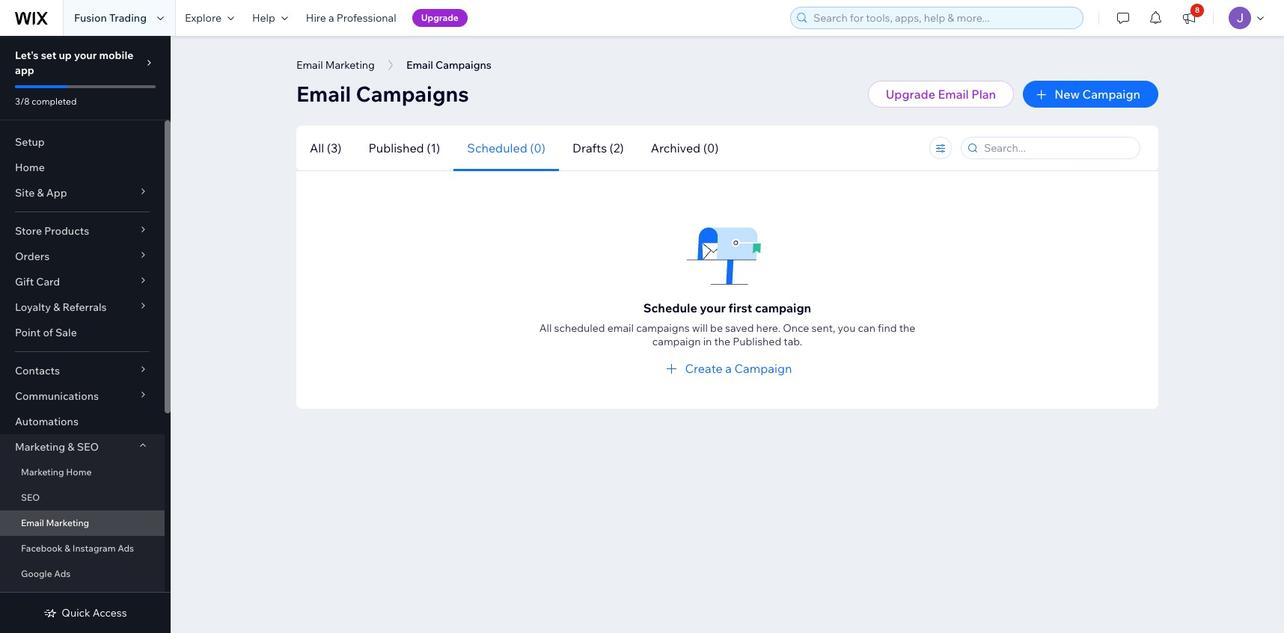 Task type: describe. For each thing, give the bounding box(es) containing it.
app
[[15, 64, 34, 77]]

access
[[93, 607, 127, 620]]

& for facebook
[[65, 543, 70, 555]]

scheduled (0) button
[[454, 125, 559, 171]]

point of sale
[[15, 326, 77, 340]]

1 horizontal spatial the
[[899, 322, 916, 335]]

new campaign
[[1055, 87, 1141, 102]]

marketing inside dropdown button
[[15, 441, 65, 454]]

& for marketing
[[68, 441, 75, 454]]

loyalty & referrals button
[[0, 295, 165, 320]]

hire a professional
[[306, 11, 396, 25]]

drafts (2) button
[[559, 125, 637, 171]]

1 horizontal spatial campaign
[[755, 301, 811, 316]]

email marketing link
[[0, 511, 165, 537]]

seo inside marketing & seo dropdown button
[[77, 441, 99, 454]]

campaigns
[[356, 81, 469, 107]]

upgrade for upgrade
[[421, 12, 459, 23]]

site & app button
[[0, 180, 165, 206]]

gift card button
[[0, 269, 165, 295]]

scheduled
[[467, 140, 527, 155]]

site & app
[[15, 186, 67, 200]]

your inside let's set up your mobile app
[[74, 49, 97, 62]]

1 vertical spatial home
[[66, 467, 92, 478]]

scheduled
[[554, 322, 605, 335]]

8 button
[[1173, 0, 1206, 36]]

contacts button
[[0, 358, 165, 384]]

google ads link
[[0, 562, 165, 588]]

schedule
[[643, 301, 697, 316]]

facebook & instagram ads link
[[0, 537, 165, 562]]

quick
[[62, 607, 90, 620]]

completed
[[32, 96, 77, 107]]

marketing inside button
[[325, 58, 375, 72]]

all inside button
[[310, 140, 324, 155]]

site
[[15, 186, 35, 200]]

your inside schedule your first campaign all scheduled email campaigns will be saved here. once sent, you can find the campaign in the published tab.
[[700, 301, 726, 316]]

a for campaign
[[725, 361, 732, 376]]

hire a professional link
[[297, 0, 405, 36]]

create a campaign
[[685, 361, 792, 376]]

help button
[[243, 0, 297, 36]]

google
[[21, 569, 52, 580]]

up
[[59, 49, 72, 62]]

marketing & seo
[[15, 441, 99, 454]]

drafts
[[573, 140, 607, 155]]

archived (0)
[[651, 140, 719, 155]]

let's
[[15, 49, 39, 62]]

Search... field
[[980, 138, 1135, 159]]

facebook
[[21, 543, 63, 555]]

quick access
[[62, 607, 127, 620]]

in
[[703, 335, 712, 349]]

help
[[252, 11, 275, 25]]

contacts
[[15, 364, 60, 378]]

email inside 'sidebar' element
[[21, 518, 44, 529]]

store products button
[[0, 219, 165, 244]]

point of sale link
[[0, 320, 165, 346]]

schedule your first campaign all scheduled email campaigns will be saved here. once sent, you can find the campaign in the published tab.
[[539, 301, 916, 349]]

loyalty & referrals
[[15, 301, 107, 314]]

products
[[44, 225, 89, 238]]

new campaign button
[[1023, 81, 1159, 108]]

will
[[692, 322, 708, 335]]

loyalty
[[15, 301, 51, 314]]

upgrade for upgrade email plan
[[886, 87, 935, 102]]

email marketing button
[[289, 54, 382, 76]]

saved
[[725, 322, 754, 335]]

instagram
[[72, 543, 116, 555]]

Search for tools, apps, help & more... field
[[809, 7, 1078, 28]]

set
[[41, 49, 56, 62]]

email inside button
[[938, 87, 969, 102]]

communications
[[15, 390, 99, 403]]

facebook & instagram ads
[[21, 543, 134, 555]]

professional
[[337, 11, 396, 25]]

published (1)
[[369, 140, 440, 155]]

orders
[[15, 250, 50, 263]]

upgrade email plan button
[[868, 81, 1014, 108]]

a for professional
[[329, 11, 334, 25]]

first
[[729, 301, 752, 316]]

store products
[[15, 225, 89, 238]]

all (3) button
[[296, 125, 355, 171]]

create
[[685, 361, 723, 376]]



Task type: locate. For each thing, give the bounding box(es) containing it.
hire
[[306, 11, 326, 25]]

email
[[608, 322, 634, 335]]

all inside schedule your first campaign all scheduled email campaigns will be saved here. once sent, you can find the campaign in the published tab.
[[539, 322, 552, 335]]

email inside button
[[296, 58, 323, 72]]

0 horizontal spatial seo
[[21, 492, 40, 504]]

fusion
[[74, 11, 107, 25]]

drafts (2)
[[573, 140, 624, 155]]

published left (1)
[[369, 140, 424, 155]]

1 horizontal spatial campaign
[[1083, 87, 1141, 102]]

1 horizontal spatial all
[[539, 322, 552, 335]]

marketing down marketing & seo
[[21, 467, 64, 478]]

(0) right scheduled
[[530, 140, 546, 155]]

email marketing inside button
[[296, 58, 375, 72]]

(1)
[[427, 140, 440, 155]]

the right the 'in'
[[714, 335, 731, 349]]

1 horizontal spatial a
[[725, 361, 732, 376]]

all (3)
[[310, 140, 342, 155]]

email left "plan"
[[938, 87, 969, 102]]

0 horizontal spatial published
[[369, 140, 424, 155]]

1 vertical spatial published
[[733, 335, 782, 349]]

(2)
[[610, 140, 624, 155]]

the right find
[[899, 322, 916, 335]]

email
[[296, 58, 323, 72], [296, 81, 351, 107], [938, 87, 969, 102], [21, 518, 44, 529]]

explore
[[185, 11, 222, 25]]

0 horizontal spatial your
[[74, 49, 97, 62]]

1 horizontal spatial home
[[66, 467, 92, 478]]

1 vertical spatial all
[[539, 322, 552, 335]]

email marketing inside 'sidebar' element
[[21, 518, 89, 529]]

store
[[15, 225, 42, 238]]

0 vertical spatial ads
[[118, 543, 134, 555]]

1 horizontal spatial ads
[[118, 543, 134, 555]]

tab list
[[296, 125, 841, 171]]

& right facebook
[[65, 543, 70, 555]]

ads inside facebook & instagram ads link
[[118, 543, 134, 555]]

campaigns
[[636, 322, 690, 335]]

1 vertical spatial a
[[725, 361, 732, 376]]

upgrade button
[[412, 9, 468, 27]]

0 vertical spatial campaign
[[1083, 87, 1141, 102]]

campaign
[[755, 301, 811, 316], [653, 335, 701, 349]]

1 vertical spatial campaign
[[735, 361, 792, 376]]

setup
[[15, 135, 45, 149]]

email down hire
[[296, 58, 323, 72]]

2 (0) from the left
[[703, 140, 719, 155]]

here.
[[756, 322, 781, 335]]

email marketing for email marketing link
[[21, 518, 89, 529]]

you
[[838, 322, 856, 335]]

campaign left the 'in'
[[653, 335, 701, 349]]

(3)
[[327, 140, 342, 155]]

email up facebook
[[21, 518, 44, 529]]

automations
[[15, 415, 79, 429]]

0 vertical spatial email marketing
[[296, 58, 375, 72]]

communications button
[[0, 384, 165, 409]]

1 vertical spatial email marketing
[[21, 518, 89, 529]]

sidebar element
[[0, 36, 171, 634]]

plan
[[972, 87, 996, 102]]

ads inside google ads "link"
[[54, 569, 71, 580]]

published inside button
[[369, 140, 424, 155]]

published up create a campaign
[[733, 335, 782, 349]]

let's set up your mobile app
[[15, 49, 134, 77]]

marketing home link
[[0, 460, 165, 486]]

1 horizontal spatial your
[[700, 301, 726, 316]]

marketing
[[325, 58, 375, 72], [15, 441, 65, 454], [21, 467, 64, 478], [46, 518, 89, 529]]

(0) for archived (0)
[[703, 140, 719, 155]]

orders button
[[0, 244, 165, 269]]

0 vertical spatial seo
[[77, 441, 99, 454]]

sale
[[55, 326, 77, 340]]

home
[[15, 161, 45, 174], [66, 467, 92, 478]]

0 vertical spatial home
[[15, 161, 45, 174]]

1 horizontal spatial email marketing
[[296, 58, 375, 72]]

seo inside seo link
[[21, 492, 40, 504]]

campaign down tab.
[[735, 361, 792, 376]]

& inside popup button
[[37, 186, 44, 200]]

0 horizontal spatial campaign
[[653, 335, 701, 349]]

a right hire
[[329, 11, 334, 25]]

published inside schedule your first campaign all scheduled email campaigns will be saved here. once sent, you can find the campaign in the published tab.
[[733, 335, 782, 349]]

(0) right archived at right
[[703, 140, 719, 155]]

1 horizontal spatial (0)
[[703, 140, 719, 155]]

0 vertical spatial published
[[369, 140, 424, 155]]

marketing & seo button
[[0, 435, 165, 460]]

campaign right the new on the top of the page
[[1083, 87, 1141, 102]]

home down setup
[[15, 161, 45, 174]]

trading
[[109, 11, 147, 25]]

a right create
[[725, 361, 732, 376]]

new
[[1055, 87, 1080, 102]]

quick access button
[[44, 607, 127, 620]]

of
[[43, 326, 53, 340]]

0 horizontal spatial ads
[[54, 569, 71, 580]]

email marketing up facebook
[[21, 518, 89, 529]]

published
[[369, 140, 424, 155], [733, 335, 782, 349]]

0 vertical spatial all
[[310, 140, 324, 155]]

automations link
[[0, 409, 165, 435]]

upgrade left "plan"
[[886, 87, 935, 102]]

once
[[783, 322, 809, 335]]

1 vertical spatial seo
[[21, 492, 40, 504]]

seo link
[[0, 486, 165, 511]]

1 horizontal spatial published
[[733, 335, 782, 349]]

google ads
[[21, 569, 71, 580]]

marketing up the email campaigns
[[325, 58, 375, 72]]

point
[[15, 326, 41, 340]]

0 horizontal spatial all
[[310, 140, 324, 155]]

0 vertical spatial campaign
[[755, 301, 811, 316]]

mobile
[[99, 49, 134, 62]]

& right loyalty
[[53, 301, 60, 314]]

ads right google
[[54, 569, 71, 580]]

& right site on the top of the page
[[37, 186, 44, 200]]

1 vertical spatial your
[[700, 301, 726, 316]]

& inside dropdown button
[[68, 441, 75, 454]]

home down marketing & seo dropdown button
[[66, 467, 92, 478]]

a
[[329, 11, 334, 25], [725, 361, 732, 376]]

upgrade email plan
[[886, 87, 996, 102]]

email marketing down hire a professional link in the left of the page
[[296, 58, 375, 72]]

& inside dropdown button
[[53, 301, 60, 314]]

upgrade inside button
[[421, 12, 459, 23]]

your right up
[[74, 49, 97, 62]]

your up the be
[[700, 301, 726, 316]]

archived (0) button
[[637, 125, 732, 171]]

gift
[[15, 275, 34, 289]]

& for loyalty
[[53, 301, 60, 314]]

0 vertical spatial upgrade
[[421, 12, 459, 23]]

1 horizontal spatial upgrade
[[886, 87, 935, 102]]

a inside button
[[725, 361, 732, 376]]

create a campaign button
[[663, 360, 792, 378]]

ads right instagram
[[118, 543, 134, 555]]

sent,
[[812, 322, 836, 335]]

gift card
[[15, 275, 60, 289]]

marketing home
[[21, 467, 92, 478]]

campaign up once at the right bottom of page
[[755, 301, 811, 316]]

1 vertical spatial campaign
[[653, 335, 701, 349]]

0 horizontal spatial (0)
[[530, 140, 546, 155]]

find
[[878, 322, 897, 335]]

email down email marketing button at the top left
[[296, 81, 351, 107]]

archived
[[651, 140, 701, 155]]

referrals
[[62, 301, 107, 314]]

&
[[37, 186, 44, 200], [53, 301, 60, 314], [68, 441, 75, 454], [65, 543, 70, 555]]

seo down marketing home at the left bottom of the page
[[21, 492, 40, 504]]

0 vertical spatial your
[[74, 49, 97, 62]]

& for site
[[37, 186, 44, 200]]

0 vertical spatial a
[[329, 11, 334, 25]]

0 horizontal spatial the
[[714, 335, 731, 349]]

email marketing
[[296, 58, 375, 72], [21, 518, 89, 529]]

the
[[899, 322, 916, 335], [714, 335, 731, 349]]

marketing down automations
[[15, 441, 65, 454]]

& down automations link
[[68, 441, 75, 454]]

seo down automations link
[[77, 441, 99, 454]]

0 horizontal spatial campaign
[[735, 361, 792, 376]]

email marketing for email marketing button at the top left
[[296, 58, 375, 72]]

published (1) button
[[355, 125, 454, 171]]

campaign
[[1083, 87, 1141, 102], [735, 361, 792, 376]]

3/8 completed
[[15, 96, 77, 107]]

upgrade right professional
[[421, 12, 459, 23]]

0 horizontal spatial a
[[329, 11, 334, 25]]

home link
[[0, 155, 165, 180]]

app
[[46, 186, 67, 200]]

1 vertical spatial ads
[[54, 569, 71, 580]]

setup link
[[0, 129, 165, 155]]

1 (0) from the left
[[530, 140, 546, 155]]

tab.
[[784, 335, 802, 349]]

1 horizontal spatial seo
[[77, 441, 99, 454]]

all left 'scheduled'
[[539, 322, 552, 335]]

tab list containing all (3)
[[296, 125, 841, 171]]

8
[[1195, 5, 1200, 15]]

0 horizontal spatial home
[[15, 161, 45, 174]]

marketing up facebook & instagram ads
[[46, 518, 89, 529]]

card
[[36, 275, 60, 289]]

scheduled (0)
[[467, 140, 546, 155]]

0 horizontal spatial email marketing
[[21, 518, 89, 529]]

all left (3)
[[310, 140, 324, 155]]

ads
[[118, 543, 134, 555], [54, 569, 71, 580]]

(0) for scheduled (0)
[[530, 140, 546, 155]]

upgrade inside button
[[886, 87, 935, 102]]

3/8
[[15, 96, 30, 107]]

0 horizontal spatial upgrade
[[421, 12, 459, 23]]

all
[[310, 140, 324, 155], [539, 322, 552, 335]]

1 vertical spatial upgrade
[[886, 87, 935, 102]]



Task type: vqa. For each thing, say whether or not it's contained in the screenshot.
Generate AI Text
no



